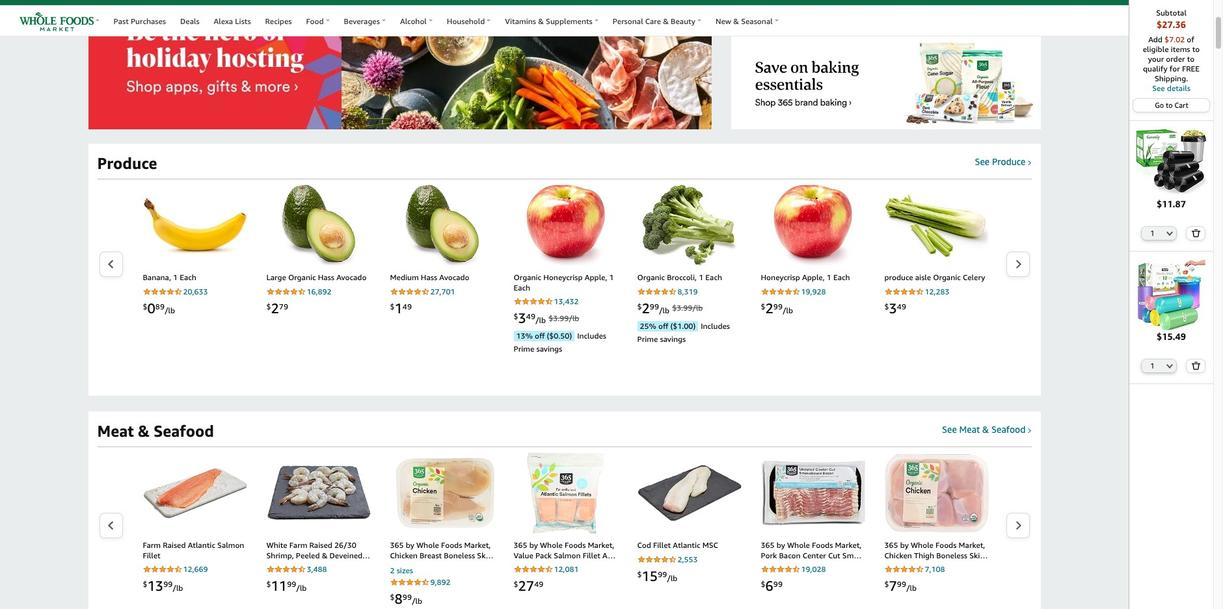 Task type: describe. For each thing, give the bounding box(es) containing it.
farm raised atlantic salmon fillet link
[[143, 541, 247, 563]]

alcohol link
[[393, 10, 440, 31]]

go
[[1156, 101, 1165, 109]]

raised inside white farm raised 26/30 shrimp, peeled & deveined…
[[309, 541, 333, 551]]

2 honeycrisp from the left
[[761, 273, 800, 283]]

2 apple, from the left
[[803, 273, 825, 283]]

order
[[1167, 54, 1186, 64]]

chicken for thigh
[[885, 551, 912, 561]]

produce aisle organic celery link
[[885, 273, 989, 285]]

see details link
[[1136, 83, 1207, 93]]

& inside vitamins & supplements 'link'
[[538, 16, 544, 26]]

$ for $ 11 99 /lb
[[267, 580, 271, 590]]

seasonal
[[741, 16, 773, 26]]

each up 8,319 link
[[706, 273, 723, 283]]

organic broccoli, 1 each image
[[643, 185, 737, 266]]

recipes
[[265, 16, 292, 26]]

farm raised atlantic salmon fillet image
[[143, 468, 247, 519]]

pack
[[536, 551, 552, 561]]

vitamins & supplements
[[505, 16, 593, 26]]

/lb for $ 11 99 /lb
[[296, 584, 307, 594]]

previous image for produce
[[107, 260, 114, 269]]

your
[[1149, 54, 1165, 64]]

details
[[1168, 83, 1191, 93]]

market, for 27
[[588, 541, 615, 551]]

$ for $ 8 99 /lb
[[390, 593, 395, 603]]

large organic hass avocado image
[[282, 185, 355, 266]]

hass inside 'link'
[[421, 273, 437, 283]]

19,028 link
[[761, 565, 865, 576]]

farm raised atlantic salmon fillet
[[143, 541, 244, 561]]

hommaly 1.2 gallon 240 pcs small black trash bags, strong garbage bags, bathroom trash can bin liners unscented, mini plastic bags for office, waste basket liner, fit 3,4.5,6 liters, 0.5,0.8,1,1.2 gal image
[[1136, 126, 1208, 198]]

meat inside see meat & seafood link
[[960, 425, 981, 436]]

& inside see meat & seafood link
[[983, 425, 990, 436]]

personal
[[613, 16, 643, 26]]

subtotal $27.36
[[1157, 8, 1187, 30]]

organic inside organic honeycrisp apple, 1 each
[[514, 273, 542, 283]]

13,432 link
[[514, 296, 618, 308]]

vitamins
[[505, 16, 536, 26]]

20,633 link
[[143, 286, 247, 298]]

free
[[1183, 64, 1200, 74]]

99 for 2
[[774, 302, 783, 312]]

banana,
[[143, 273, 171, 283]]

market, inside "365 by whole foods market, chicken breast boneless sk… 2 sizes"
[[464, 541, 491, 551]]

foods for 27
[[565, 541, 586, 551]]

$ for $ 3 49
[[885, 302, 889, 312]]

be the hero of holiday hosting. shop apps, gifts & more › image
[[0, 0, 875, 130]]

past
[[114, 16, 129, 26]]

2 for $ 2 99 /lb $3.99/lb
[[642, 301, 650, 317]]

3 organic from the left
[[638, 273, 665, 283]]

/lb for $ 7 99 /lb
[[907, 584, 917, 594]]

household
[[447, 16, 485, 26]]

save on baking essentials. shop 365 brand baking › image
[[646, 33, 1126, 132]]

pork
[[761, 551, 777, 561]]

3 for $ 3 49 /lb $3.99/lb
[[518, 311, 526, 327]]

$ for $ 0 89 /lb
[[143, 302, 147, 312]]

365 by whole foods market, chicken breast boneless sk… 2 sizes
[[390, 541, 494, 576]]

fillet inside 365 by whole foods market, value pack salmon fillet a…
[[583, 551, 601, 561]]

$ for $ 2 99 /lb
[[761, 302, 766, 312]]

list for produce
[[123, 185, 1224, 378]]

$ for $ 2 99 /lb $3.99/lb
[[638, 302, 642, 312]]

new & seasonal
[[716, 16, 773, 26]]

chicken for breast
[[390, 551, 418, 561]]

delete image for $15.49
[[1192, 362, 1201, 371]]

prime for 3
[[514, 345, 535, 354]]

$ 15 99 /lb
[[638, 569, 678, 585]]

2 for $ 2 79
[[271, 301, 279, 317]]

/lb for $ 15 99 /lb
[[667, 574, 678, 584]]

365 for 6
[[761, 541, 775, 551]]

sizes
[[397, 567, 413, 576]]

99 for 7
[[897, 580, 907, 590]]

each up the 20,633 link
[[180, 273, 197, 283]]

$ 7 99 /lb
[[885, 579, 917, 595]]

20,633
[[183, 287, 208, 297]]

$ 6 99
[[761, 579, 783, 595]]

99 for 13
[[163, 580, 173, 590]]

add $7.02
[[1149, 34, 1187, 44]]

365 by whole foods market, pork bacon center cut smokehouse uncured, 12 ounce image
[[761, 461, 865, 527]]

large organic hass avocado link
[[267, 273, 371, 285]]

2 inside "365 by whole foods market, chicken breast boneless sk… 2 sizes"
[[390, 567, 395, 576]]

$ 2 99 /lb
[[761, 301, 794, 317]]

$ for $ 1 49
[[390, 302, 395, 312]]

off for 3
[[535, 332, 545, 341]]

foods for /lb
[[936, 541, 957, 551]]

supplements
[[546, 16, 593, 26]]

see details
[[1153, 83, 1191, 93]]

lists
[[235, 16, 251, 26]]

salmon inside 365 by whole foods market, value pack salmon fillet a…
[[554, 551, 581, 561]]

fillet inside "farm raised atlantic salmon fillet"
[[143, 551, 161, 561]]

broccoli,
[[667, 273, 697, 283]]

0 horizontal spatial meat
[[97, 423, 134, 441]]

see produce link
[[975, 156, 1032, 169]]

27,701 link
[[390, 286, 494, 298]]

365 by whole foods market, chicken thigh boneless skinless tray pack organic step 3 image
[[885, 455, 989, 533]]

banana, 1 each image
[[143, 197, 247, 254]]

3 for $ 3 49
[[889, 301, 897, 317]]

25% off ($1.00)
[[640, 321, 696, 331]]

/lb for $ 8 99 /lb
[[412, 597, 423, 607]]

off for 2
[[659, 321, 669, 331]]

go to cart
[[1156, 101, 1189, 109]]

to right order
[[1188, 54, 1195, 64]]

$ for $ 3 49 /lb $3.99/lb
[[514, 312, 518, 322]]

atlantic for 13
[[188, 541, 215, 551]]

whole for /lb
[[911, 541, 934, 551]]

vitamins & supplements link
[[498, 10, 606, 31]]

alcohol
[[400, 16, 427, 26]]

49 for 27
[[535, 580, 544, 590]]

by inside "365 by whole foods market, chicken breast boneless sk… 2 sizes"
[[406, 541, 415, 551]]

go to cart link
[[1134, 99, 1210, 112]]

next image for produce
[[1015, 260, 1022, 269]]

market, for /lb
[[959, 541, 986, 551]]

apple, inside organic honeycrisp apple, 1 each
[[585, 273, 608, 283]]

banana, 1 each
[[143, 273, 197, 283]]

to right the items
[[1193, 44, 1200, 54]]

4 organic from the left
[[934, 273, 961, 283]]

medium hass avocado
[[390, 273, 470, 283]]

organic honeycrisp apple, 1 each image
[[527, 185, 605, 266]]

$15.49
[[1157, 331, 1187, 343]]

365 by whole foods market, chicken thigh boneless ski…
[[885, 541, 988, 561]]

365 by whole foods market, chicken breast boneless sk… link
[[390, 541, 494, 563]]

/lb for $ 0 89 /lb
[[165, 306, 175, 316]]

aisle
[[916, 273, 931, 283]]

past purchases link
[[106, 10, 173, 31]]

personal care & beauty
[[613, 16, 696, 26]]

2,553 link
[[638, 554, 742, 566]]

food
[[306, 16, 324, 26]]

foods inside "365 by whole foods market, chicken breast boneless sk… 2 sizes"
[[441, 541, 462, 551]]

produce aisle organic celery
[[885, 273, 986, 283]]

thigh
[[915, 551, 935, 561]]

see meat & seafood link
[[943, 424, 1032, 437]]

new
[[716, 16, 732, 26]]

peeled
[[296, 551, 320, 561]]

89
[[155, 302, 165, 312]]

3,488
[[307, 565, 327, 575]]

365 by whole foods market, value pack salmon fillet atlantic farm raised frozen, 32 ounce image
[[527, 453, 605, 535]]

sm…
[[843, 551, 862, 561]]

($1.00)
[[671, 321, 696, 331]]

deals link
[[173, 10, 207, 31]]

food link
[[299, 10, 337, 31]]

organic honeycrisp apple, 1 each
[[514, 273, 614, 293]]

$ for $ 27 49
[[514, 580, 518, 590]]

value
[[514, 551, 534, 561]]

365 by whole foods market, chicken breast boneless skinless tray pack organic step 3 image
[[390, 458, 494, 529]]

boneless for breast
[[444, 551, 475, 561]]

$ for $ 15 99 /lb
[[638, 570, 642, 580]]

365 for /lb
[[885, 541, 899, 551]]

farm inside "farm raised atlantic salmon fillet"
[[143, 541, 161, 551]]

to right go
[[1166, 101, 1173, 109]]

/lb for $ 2 99 /lb $3.99/lb
[[659, 306, 670, 316]]

honeycrisp apple, 1 each
[[761, 273, 850, 283]]

see for meat & seafood
[[943, 425, 957, 436]]

fillet inside cod fillet atlantic msc link
[[653, 541, 671, 551]]

salmon inside "farm raised atlantic salmon fillet"
[[217, 541, 244, 551]]

$ for $ 13 99 /lb
[[143, 580, 147, 590]]

49 for 3
[[897, 302, 907, 312]]

beverages link
[[337, 10, 393, 31]]

2,553
[[678, 555, 698, 565]]

eligible
[[1143, 44, 1169, 54]]

365 by whole foods market, value pack salmon fillet a…
[[514, 541, 616, 561]]

$ for $ 7 99 /lb
[[885, 580, 889, 590]]

99 for /lb
[[650, 302, 659, 312]]

$ for $ 2 79
[[267, 302, 271, 312]]

$ 27 49
[[514, 579, 544, 595]]

13%
[[516, 332, 533, 341]]

medium hass avocado link
[[390, 273, 494, 285]]



Task type: locate. For each thing, give the bounding box(es) containing it.
dropdown image for $15.49
[[1167, 364, 1174, 369]]

market, inside 365 by whole foods market, pork bacon center cut sm…
[[835, 541, 862, 551]]

next image
[[1015, 260, 1022, 269], [1015, 522, 1022, 531]]

1 horizontal spatial apple,
[[803, 273, 825, 283]]

3 whole from the left
[[788, 541, 810, 551]]

cod fillet atlantic msc image
[[638, 466, 742, 522]]

deals
[[180, 16, 200, 26]]

0 horizontal spatial boneless
[[444, 551, 475, 561]]

0 vertical spatial off
[[659, 321, 669, 331]]

1 delete image from the top
[[1192, 229, 1201, 237]]

None submit
[[1187, 227, 1205, 240], [1187, 360, 1205, 373], [1187, 227, 1205, 240], [1187, 360, 1205, 373]]

includes prime savings for 3
[[514, 332, 607, 354]]

whole up thigh
[[911, 541, 934, 551]]

/lb up 13% off ($0.50)
[[536, 316, 546, 326]]

1 vertical spatial includes
[[577, 332, 607, 341]]

19,028
[[802, 565, 826, 575]]

foods up breast
[[441, 541, 462, 551]]

$3.99/lb for 2
[[672, 304, 703, 313]]

see for add
[[1153, 83, 1166, 93]]

49
[[403, 302, 412, 312], [897, 302, 907, 312], [526, 312, 536, 322], [535, 580, 544, 590]]

$ inside $ 7 99 /lb
[[885, 580, 889, 590]]

/lb inside $ 2 99 /lb
[[783, 306, 794, 316]]

99 inside $ 7 99 /lb
[[897, 580, 907, 590]]

off right 25%
[[659, 321, 669, 331]]

99 inside $ 13 99 /lb
[[163, 580, 173, 590]]

$ inside '$ 2 99 /lb $3.99/lb'
[[638, 302, 642, 312]]

99 inside "$ 8 99 /lb"
[[403, 593, 412, 603]]

0 horizontal spatial raised
[[163, 541, 186, 551]]

1 365 from the left
[[390, 541, 404, 551]]

by inside 365 by whole foods market, value pack salmon fillet a…
[[530, 541, 538, 551]]

1 vertical spatial see
[[975, 156, 990, 167]]

1.2 gallon/330pcs strong trash bags colorful clear garbage bags by teivio, bathroom trash can bin liners, small plastic bags for home office kitchen, multicolor image
[[1136, 259, 1208, 331]]

2 next image from the top
[[1015, 522, 1022, 531]]

savings down 25% off ($1.00)
[[660, 334, 686, 344]]

beauty
[[671, 16, 696, 26]]

365 for 27
[[514, 541, 528, 551]]

1 foods from the left
[[441, 541, 462, 551]]

raised up peeled
[[309, 541, 333, 551]]

0 horizontal spatial produce
[[97, 154, 157, 173]]

49 inside $ 3 49 /lb $3.99/lb
[[526, 312, 536, 322]]

dropdown image for $11.87
[[1167, 231, 1174, 236]]

1 vertical spatial off
[[535, 332, 545, 341]]

1 horizontal spatial 3
[[889, 301, 897, 317]]

12,283 link
[[885, 286, 989, 298]]

0 horizontal spatial seafood
[[154, 423, 214, 441]]

meat & seafood
[[97, 423, 214, 441]]

0 vertical spatial prime
[[638, 334, 658, 344]]

99 inside $ 6 99
[[774, 580, 783, 590]]

1 vertical spatial list
[[123, 453, 1224, 610]]

0 horizontal spatial includes
[[577, 332, 607, 341]]

/lb inside $ 15 99 /lb
[[667, 574, 678, 584]]

0 vertical spatial dropdown image
[[1167, 231, 1174, 236]]

chicken left thigh
[[885, 551, 912, 561]]

27,701
[[431, 287, 455, 297]]

1 avocado from the left
[[337, 273, 367, 283]]

medium hass avocado image
[[406, 185, 479, 266]]

for
[[1170, 64, 1181, 74]]

7,108 link
[[885, 565, 989, 576]]

1 horizontal spatial honeycrisp
[[761, 273, 800, 283]]

365 up 2 sizes link
[[390, 541, 404, 551]]

49 down pack
[[535, 580, 544, 590]]

see for produce
[[975, 156, 990, 167]]

produce
[[885, 273, 914, 283]]

1 horizontal spatial chicken
[[885, 551, 912, 561]]

0 vertical spatial next image
[[1015, 260, 1022, 269]]

/lb right the 0
[[165, 306, 175, 316]]

8
[[395, 592, 403, 608]]

0 horizontal spatial fillet
[[143, 551, 161, 561]]

produce aisle organic celery image
[[885, 194, 989, 258]]

1 previous image from the top
[[107, 260, 114, 269]]

$3.99/lb inside $ 3 49 /lb $3.99/lb
[[549, 314, 580, 323]]

sk…
[[477, 551, 494, 561]]

/lb inside $ 7 99 /lb
[[907, 584, 917, 594]]

1 chicken from the left
[[390, 551, 418, 561]]

whole for 27
[[540, 541, 563, 551]]

$3.99/lb down 8,319 link
[[672, 304, 703, 313]]

dropdown image down '$15.49'
[[1167, 364, 1174, 369]]

3 foods from the left
[[812, 541, 833, 551]]

0 horizontal spatial chicken
[[390, 551, 418, 561]]

2 vertical spatial see
[[943, 425, 957, 436]]

2 down '19,928' link
[[766, 301, 774, 317]]

deveined…
[[330, 551, 370, 561]]

1 whole from the left
[[417, 541, 439, 551]]

3 365 from the left
[[761, 541, 775, 551]]

honeycrisp apple, 1 each image
[[774, 185, 853, 266]]

4 market, from the left
[[959, 541, 986, 551]]

$ 2 99 /lb $3.99/lb
[[638, 301, 703, 317]]

2 whole from the left
[[540, 541, 563, 551]]

market, up a…
[[588, 541, 615, 551]]

& inside the personal care & beauty link
[[663, 16, 669, 26]]

$ inside the "$ 0 89 /lb"
[[143, 302, 147, 312]]

delete image for $11.87
[[1192, 229, 1201, 237]]

boneless for thigh
[[937, 551, 968, 561]]

1 inside organic honeycrisp apple, 1 each
[[610, 273, 614, 283]]

2 delete image from the top
[[1192, 362, 1201, 371]]

$ 2 79
[[267, 301, 288, 317]]

99 down sizes
[[403, 593, 412, 603]]

12,669
[[183, 565, 208, 575]]

0 vertical spatial delete image
[[1192, 229, 1201, 237]]

49 for 1
[[403, 302, 412, 312]]

/lb inside the "$ 0 89 /lb"
[[165, 306, 175, 316]]

boneless up 7,108 link
[[937, 551, 968, 561]]

0 vertical spatial includes
[[701, 321, 730, 331]]

2 365 from the left
[[514, 541, 528, 551]]

49 down medium
[[403, 302, 412, 312]]

3 market, from the left
[[835, 541, 862, 551]]

365 up pork
[[761, 541, 775, 551]]

2 boneless from the left
[[937, 551, 968, 561]]

1 horizontal spatial hass
[[421, 273, 437, 283]]

prime for 2
[[638, 334, 658, 344]]

1 organic from the left
[[288, 273, 316, 283]]

365 inside 365 by whole foods market, pork bacon center cut sm…
[[761, 541, 775, 551]]

1 vertical spatial prime
[[514, 345, 535, 354]]

salmon up 12,081
[[554, 551, 581, 561]]

recipes link
[[258, 10, 299, 31]]

1 horizontal spatial fillet
[[583, 551, 601, 561]]

99 inside $ 15 99 /lb
[[658, 570, 667, 580]]

16,892 link
[[267, 286, 371, 298]]

includes prime savings down $ 3 49 /lb $3.99/lb
[[514, 332, 607, 354]]

honeycrisp
[[544, 273, 583, 283], [761, 273, 800, 283]]

foods inside 365 by whole foods market, pork bacon center cut sm…
[[812, 541, 833, 551]]

salmon up 12,669 link on the bottom left of the page
[[217, 541, 244, 551]]

49 inside $ 3 49
[[897, 302, 907, 312]]

3,488 link
[[267, 565, 371, 576]]

fillet right cod
[[653, 541, 671, 551]]

1 apple, from the left
[[585, 273, 608, 283]]

alexa
[[214, 16, 233, 26]]

$3.99/lb inside '$ 2 99 /lb $3.99/lb'
[[672, 304, 703, 313]]

by up bacon
[[777, 541, 786, 551]]

dropdown image down $11.87
[[1167, 231, 1174, 236]]

2 horizontal spatial fillet
[[653, 541, 671, 551]]

honeycrisp apple, 1 each link
[[761, 273, 865, 285]]

includes right ($0.50)
[[577, 332, 607, 341]]

subtotal
[[1157, 8, 1187, 18]]

1 horizontal spatial atlantic
[[673, 541, 701, 551]]

household link
[[440, 10, 498, 31]]

1 horizontal spatial boneless
[[937, 551, 968, 561]]

4 365 from the left
[[885, 541, 899, 551]]

each up $ 3 49 /lb $3.99/lb
[[514, 283, 531, 293]]

market, for 6
[[835, 541, 862, 551]]

2 chicken from the left
[[885, 551, 912, 561]]

2 left sizes
[[390, 567, 395, 576]]

49 inside $ 1 49
[[403, 302, 412, 312]]

by up pack
[[530, 541, 538, 551]]

1 horizontal spatial off
[[659, 321, 669, 331]]

2 avocado from the left
[[440, 273, 470, 283]]

2 organic from the left
[[514, 273, 542, 283]]

whole up breast
[[417, 541, 439, 551]]

meat
[[97, 423, 134, 441], [960, 425, 981, 436]]

/lb inside '$ 2 99 /lb $3.99/lb'
[[659, 306, 670, 316]]

2 previous image from the top
[[107, 522, 114, 531]]

2 dropdown image from the top
[[1167, 364, 1174, 369]]

farm up peeled
[[290, 541, 307, 551]]

1 honeycrisp from the left
[[544, 273, 583, 283]]

365 by whole foods market, pork bacon center cut sm… link
[[761, 541, 865, 563]]

0 vertical spatial see
[[1153, 83, 1166, 93]]

/lb for $ 13 99 /lb
[[173, 584, 183, 594]]

$ 11 99 /lb
[[267, 579, 307, 595]]

dropdown image
[[1167, 231, 1174, 236], [1167, 364, 1174, 369]]

4 by from the left
[[901, 541, 909, 551]]

market, inside 365 by whole foods market, value pack salmon fillet a…
[[588, 541, 615, 551]]

$ inside $ 1 49
[[390, 302, 395, 312]]

1 horizontal spatial salmon
[[554, 551, 581, 561]]

4 whole from the left
[[911, 541, 934, 551]]

7
[[889, 579, 897, 595]]

purchases
[[131, 16, 166, 26]]

1 hass from the left
[[318, 273, 335, 283]]

1 farm from the left
[[143, 541, 161, 551]]

$ 3 49 /lb $3.99/lb
[[514, 311, 580, 327]]

cod fillet atlantic msc link
[[638, 541, 742, 553]]

$3.99/lb for 3
[[549, 314, 580, 323]]

organic broccoli, 1 each link
[[638, 273, 742, 285]]

honeycrisp up $ 2 99 /lb
[[761, 273, 800, 283]]

of
[[1187, 34, 1195, 44]]

includes for 2
[[701, 321, 730, 331]]

365 by whole foods market, value pack salmon fillet a… link
[[514, 541, 618, 563]]

each inside organic honeycrisp apple, 1 each
[[514, 283, 531, 293]]

hass up 27,701 link
[[421, 273, 437, 283]]

1 horizontal spatial includes
[[701, 321, 730, 331]]

boneless left sk…
[[444, 551, 475, 561]]

$ 13 99 /lb
[[143, 579, 183, 595]]

1 horizontal spatial meat
[[960, 425, 981, 436]]

/lb up 25% off ($1.00)
[[659, 306, 670, 316]]

farm up "13"
[[143, 541, 161, 551]]

chicken inside 365 by whole foods market, chicken thigh boneless ski…
[[885, 551, 912, 561]]

foods up 7,108 link
[[936, 541, 957, 551]]

0 horizontal spatial honeycrisp
[[544, 273, 583, 283]]

12,669 link
[[143, 565, 247, 576]]

16,892
[[307, 287, 332, 297]]

1 raised from the left
[[163, 541, 186, 551]]

$ inside $ 27 49
[[514, 580, 518, 590]]

whole
[[417, 541, 439, 551], [540, 541, 563, 551], [788, 541, 810, 551], [911, 541, 934, 551]]

1 horizontal spatial prime
[[638, 334, 658, 344]]

3 by from the left
[[777, 541, 786, 551]]

off right 13%
[[535, 332, 545, 341]]

2 for $ 2 99 /lb
[[766, 301, 774, 317]]

99 for 8
[[403, 593, 412, 603]]

/lb inside $ 11 99 /lb
[[296, 584, 307, 594]]

0 horizontal spatial salmon
[[217, 541, 244, 551]]

2 farm from the left
[[290, 541, 307, 551]]

13,432
[[554, 297, 579, 307]]

includes prime savings down '$ 2 99 /lb $3.99/lb' at the right of the page
[[638, 321, 730, 344]]

1 horizontal spatial includes prime savings
[[638, 321, 730, 344]]

hass up 16,892
[[318, 273, 335, 283]]

& inside new & seasonal link
[[734, 16, 739, 26]]

includes right ($1.00)
[[701, 321, 730, 331]]

by up sizes
[[406, 541, 415, 551]]

by for 6
[[777, 541, 786, 551]]

boneless
[[444, 551, 475, 561], [937, 551, 968, 561]]

1 next image from the top
[[1015, 260, 1022, 269]]

1 dropdown image from the top
[[1167, 231, 1174, 236]]

list
[[123, 185, 1224, 378], [123, 453, 1224, 610]]

49 up 13%
[[526, 312, 536, 322]]

1 horizontal spatial seafood
[[992, 425, 1026, 436]]

/lb right 15
[[667, 574, 678, 584]]

9,892 link
[[390, 578, 494, 589]]

0 horizontal spatial see
[[943, 425, 957, 436]]

seafood
[[154, 423, 214, 441], [992, 425, 1026, 436]]

large organic hass avocado
[[267, 273, 367, 283]]

/lb inside $ 3 49 /lb $3.99/lb
[[536, 316, 546, 326]]

whole inside "365 by whole foods market, chicken breast boneless sk… 2 sizes"
[[417, 541, 439, 551]]

1 horizontal spatial produce
[[993, 156, 1026, 167]]

foods inside 365 by whole foods market, chicken thigh boneless ski…
[[936, 541, 957, 551]]

prime down 13%
[[514, 345, 535, 354]]

& inside white farm raised 26/30 shrimp, peeled & deveined…
[[322, 551, 328, 561]]

savings down 13% off ($0.50)
[[537, 345, 562, 354]]

avocado inside 'link'
[[440, 273, 470, 283]]

3
[[889, 301, 897, 317], [518, 311, 526, 327]]

0 horizontal spatial apple,
[[585, 273, 608, 283]]

0 horizontal spatial off
[[535, 332, 545, 341]]

market, up ski…
[[959, 541, 986, 551]]

whole inside 365 by whole foods market, chicken thigh boneless ski…
[[911, 541, 934, 551]]

banana, 1 each link
[[143, 273, 247, 285]]

$ inside $ 13 99 /lb
[[143, 580, 147, 590]]

/lb for $ 2 99 /lb
[[783, 306, 794, 316]]

27
[[518, 579, 535, 595]]

prime down 25%
[[638, 334, 658, 344]]

6
[[766, 579, 774, 595]]

3 up 13%
[[518, 311, 526, 327]]

organic left broccoli,
[[638, 273, 665, 283]]

99 down 12,669 link on the bottom left of the page
[[163, 580, 173, 590]]

atlantic for 15
[[673, 541, 701, 551]]

&
[[538, 16, 544, 26], [663, 16, 669, 26], [734, 16, 739, 26], [138, 423, 150, 441], [983, 425, 990, 436], [322, 551, 328, 561]]

/lb inside $ 13 99 /lb
[[173, 584, 183, 594]]

foods up "center"
[[812, 541, 833, 551]]

previous image
[[107, 260, 114, 269], [107, 522, 114, 531]]

honeycrisp inside organic honeycrisp apple, 1 each
[[544, 273, 583, 283]]

1 boneless from the left
[[444, 551, 475, 561]]

foods for 6
[[812, 541, 833, 551]]

1 vertical spatial savings
[[537, 345, 562, 354]]

apple, up 19,928
[[803, 273, 825, 283]]

12,081
[[554, 565, 579, 575]]

whole inside 365 by whole foods market, pork bacon center cut sm…
[[788, 541, 810, 551]]

avocado up "16,892" link
[[337, 273, 367, 283]]

2 hass from the left
[[421, 273, 437, 283]]

items
[[1171, 44, 1191, 54]]

2 horizontal spatial see
[[1153, 83, 1166, 93]]

atlantic up 12,669
[[188, 541, 215, 551]]

1 horizontal spatial avocado
[[440, 273, 470, 283]]

organic up 12,283
[[934, 273, 961, 283]]

2 by from the left
[[530, 541, 538, 551]]

close image
[[1218, 8, 1224, 16], [1218, 8, 1224, 16], [1218, 8, 1224, 16], [1218, 8, 1224, 16], [1218, 8, 1224, 16], [1218, 8, 1224, 16], [1218, 8, 1224, 16], [1218, 8, 1224, 16]]

avocado
[[337, 273, 367, 283], [440, 273, 470, 283]]

shrimp,
[[267, 551, 294, 561]]

whole foods image
[[17, 10, 93, 36]]

1 by from the left
[[406, 541, 415, 551]]

365 inside 365 by whole foods market, chicken thigh boneless ski…
[[885, 541, 899, 551]]

1 horizontal spatial raised
[[309, 541, 333, 551]]

1 atlantic from the left
[[188, 541, 215, 551]]

2 up 25%
[[642, 301, 650, 317]]

fillet left a…
[[583, 551, 601, 561]]

$ inside $ 11 99 /lb
[[267, 580, 271, 590]]

white farm raised 26/30 shrimp, peeled & deveined… link
[[267, 541, 371, 563]]

1 horizontal spatial see
[[975, 156, 990, 167]]

includes for 3
[[577, 332, 607, 341]]

raised inside "farm raised atlantic salmon fillet"
[[163, 541, 186, 551]]

0 horizontal spatial prime
[[514, 345, 535, 354]]

99 down pork
[[774, 580, 783, 590]]

delete image
[[1192, 229, 1201, 237], [1192, 362, 1201, 371]]

365 up 7
[[885, 541, 899, 551]]

2 atlantic from the left
[[673, 541, 701, 551]]

99 inside '$ 2 99 /lb $3.99/lb'
[[650, 302, 659, 312]]

$ inside $ 3 49
[[885, 302, 889, 312]]

12,283
[[925, 287, 950, 297]]

farm inside white farm raised 26/30 shrimp, peeled & deveined…
[[290, 541, 307, 551]]

49 inside $ 27 49
[[535, 580, 544, 590]]

4 foods from the left
[[936, 541, 957, 551]]

1 vertical spatial next image
[[1015, 522, 1022, 531]]

close image
[[1218, 8, 1224, 16], [1218, 8, 1224, 16], [1218, 8, 1224, 16], [1218, 8, 1224, 16], [1218, 8, 1224, 16], [1218, 8, 1224, 16], [1218, 8, 1224, 16], [1218, 8, 1224, 16], [1218, 8, 1224, 16], [1218, 8, 1224, 16], [1218, 8, 1224, 16]]

$ 3 49
[[885, 301, 907, 317]]

foods inside 365 by whole foods market, value pack salmon fillet a…
[[565, 541, 586, 551]]

0 horizontal spatial savings
[[537, 345, 562, 354]]

0 horizontal spatial avocado
[[337, 273, 367, 283]]

3 down produce
[[889, 301, 897, 317]]

whole inside 365 by whole foods market, value pack salmon fillet a…
[[540, 541, 563, 551]]

19,928 link
[[761, 286, 865, 298]]

includes prime savings for 2
[[638, 321, 730, 344]]

0 horizontal spatial $3.99/lb
[[549, 314, 580, 323]]

fillet up "13"
[[143, 551, 161, 561]]

1 vertical spatial dropdown image
[[1167, 364, 1174, 369]]

49 down produce
[[897, 302, 907, 312]]

$
[[143, 302, 147, 312], [267, 302, 271, 312], [390, 302, 395, 312], [638, 302, 642, 312], [761, 302, 766, 312], [885, 302, 889, 312], [514, 312, 518, 322], [638, 570, 642, 580], [143, 580, 147, 590], [267, 580, 271, 590], [514, 580, 518, 590], [761, 580, 766, 590], [885, 580, 889, 590], [390, 593, 395, 603]]

center
[[803, 551, 827, 561]]

market, inside 365 by whole foods market, chicken thigh boneless ski…
[[959, 541, 986, 551]]

produce
[[97, 154, 157, 173], [993, 156, 1026, 167]]

list containing 15
[[123, 453, 1224, 610]]

by inside 365 by whole foods market, pork bacon center cut sm…
[[777, 541, 786, 551]]

new & seasonal link
[[709, 10, 786, 31]]

each up '19,928' link
[[834, 273, 850, 283]]

by up 7,108 link
[[901, 541, 909, 551]]

0 horizontal spatial farm
[[143, 541, 161, 551]]

organic up "16,892" link
[[288, 273, 316, 283]]

1 vertical spatial previous image
[[107, 522, 114, 531]]

chicken inside "365 by whole foods market, chicken breast boneless sk… 2 sizes"
[[390, 551, 418, 561]]

$ inside $ 6 99
[[761, 580, 766, 590]]

0 horizontal spatial includes prime savings
[[514, 332, 607, 354]]

previous image for meat & seafood
[[107, 522, 114, 531]]

99 for 15
[[658, 570, 667, 580]]

/lb down '19,928' link
[[783, 306, 794, 316]]

0 vertical spatial savings
[[660, 334, 686, 344]]

$ inside $ 15 99 /lb
[[638, 570, 642, 580]]

alexa lists
[[214, 16, 251, 26]]

/lb for $ 3 49 /lb $3.99/lb
[[536, 316, 546, 326]]

0 horizontal spatial atlantic
[[188, 541, 215, 551]]

market, up sk…
[[464, 541, 491, 551]]

99 down 3,488 link
[[287, 580, 296, 590]]

by for 27
[[530, 541, 538, 551]]

/lb right 11
[[296, 584, 307, 594]]

whole up bacon
[[788, 541, 810, 551]]

foods up 12,081
[[565, 541, 586, 551]]

market,
[[464, 541, 491, 551], [588, 541, 615, 551], [835, 541, 862, 551], [959, 541, 986, 551]]

hass
[[318, 273, 335, 283], [421, 273, 437, 283]]

savings for 2
[[660, 334, 686, 344]]

list for meat & seafood
[[123, 453, 1224, 610]]

$ inside $ 2 99 /lb
[[761, 302, 766, 312]]

whole up pack
[[540, 541, 563, 551]]

apple, up 13,432 link
[[585, 273, 608, 283]]

0 horizontal spatial 3
[[518, 311, 526, 327]]

25%
[[640, 321, 657, 331]]

$ inside "$ 8 99 /lb"
[[390, 593, 395, 603]]

1 horizontal spatial farm
[[290, 541, 307, 551]]

of eligible items to your order to qualify for free shipping.
[[1143, 34, 1200, 83]]

2 raised from the left
[[309, 541, 333, 551]]

see produce
[[975, 156, 1026, 167]]

/lb inside "$ 8 99 /lb"
[[412, 597, 423, 607]]

boneless inside 365 by whole foods market, chicken thigh boneless ski…
[[937, 551, 968, 561]]

atlantic inside cod fillet atlantic msc link
[[673, 541, 701, 551]]

avocado up 27,701
[[440, 273, 470, 283]]

365 inside 365 by whole foods market, value pack salmon fillet a…
[[514, 541, 528, 551]]

$3.99/lb
[[672, 304, 703, 313], [549, 314, 580, 323]]

market, up sm… at bottom
[[835, 541, 862, 551]]

by for /lb
[[901, 541, 909, 551]]

/lb right 7
[[907, 584, 917, 594]]

raised up 12,669 link on the bottom left of the page
[[163, 541, 186, 551]]

1 horizontal spatial $3.99/lb
[[672, 304, 703, 313]]

$3.99/lb down 13,432 link
[[549, 314, 580, 323]]

99 inside $ 11 99 /lb
[[287, 580, 296, 590]]

99 down '19,928' link
[[774, 302, 783, 312]]

bacon
[[779, 551, 801, 561]]

qualify
[[1144, 64, 1168, 74]]

atlantic inside "farm raised atlantic salmon fillet"
[[188, 541, 215, 551]]

99 down 2,553 link
[[658, 570, 667, 580]]

white farm raised 26/30 shrimp, peeled & deveined, previously frozen image
[[267, 466, 371, 522]]

1 market, from the left
[[464, 541, 491, 551]]

/lb right "13"
[[173, 584, 183, 594]]

2 market, from the left
[[588, 541, 615, 551]]

whole for 6
[[788, 541, 810, 551]]

99 inside $ 2 99 /lb
[[774, 302, 783, 312]]

by inside 365 by whole foods market, chicken thigh boneless ski…
[[901, 541, 909, 551]]

0 vertical spatial list
[[123, 185, 1224, 378]]

1 horizontal spatial savings
[[660, 334, 686, 344]]

79
[[279, 302, 288, 312]]

1 vertical spatial delete image
[[1192, 362, 1201, 371]]

next image for meat & seafood
[[1015, 522, 1022, 531]]

12,081 link
[[514, 565, 618, 576]]

savings for 3
[[537, 345, 562, 354]]

8,319 link
[[638, 286, 742, 298]]

0 vertical spatial previous image
[[107, 260, 114, 269]]

chicken up sizes
[[390, 551, 418, 561]]

99 down 7,108 link
[[897, 580, 907, 590]]

$ inside $ 2 79
[[267, 302, 271, 312]]

white
[[267, 541, 288, 551]]

/lb right 8
[[412, 597, 423, 607]]

organic up $ 3 49 /lb $3.99/lb
[[514, 273, 542, 283]]

$ inside $ 3 49 /lb $3.99/lb
[[514, 312, 518, 322]]

0 horizontal spatial hass
[[318, 273, 335, 283]]

$ for $ 6 99
[[761, 580, 766, 590]]

365 by whole foods market, chicken thigh boneless ski… link
[[885, 541, 989, 563]]

2 list from the top
[[123, 453, 1224, 610]]

honeycrisp up '13,432'
[[544, 273, 583, 283]]

99 up 25%
[[650, 302, 659, 312]]

2 foods from the left
[[565, 541, 586, 551]]

365 up value
[[514, 541, 528, 551]]

boneless inside "365 by whole foods market, chicken breast boneless sk… 2 sizes"
[[444, 551, 475, 561]]

1 list from the top
[[123, 185, 1224, 378]]

list containing 0
[[123, 185, 1224, 378]]

2 down large
[[271, 301, 279, 317]]

atlantic up 2,553
[[673, 541, 701, 551]]

365 inside "365 by whole foods market, chicken breast boneless sk… 2 sizes"
[[390, 541, 404, 551]]

99 for 11
[[287, 580, 296, 590]]



Task type: vqa. For each thing, say whether or not it's contained in the screenshot.
365 by whole foods market, chicken thigh boneless skinless tray pack organic step 3 image
yes



